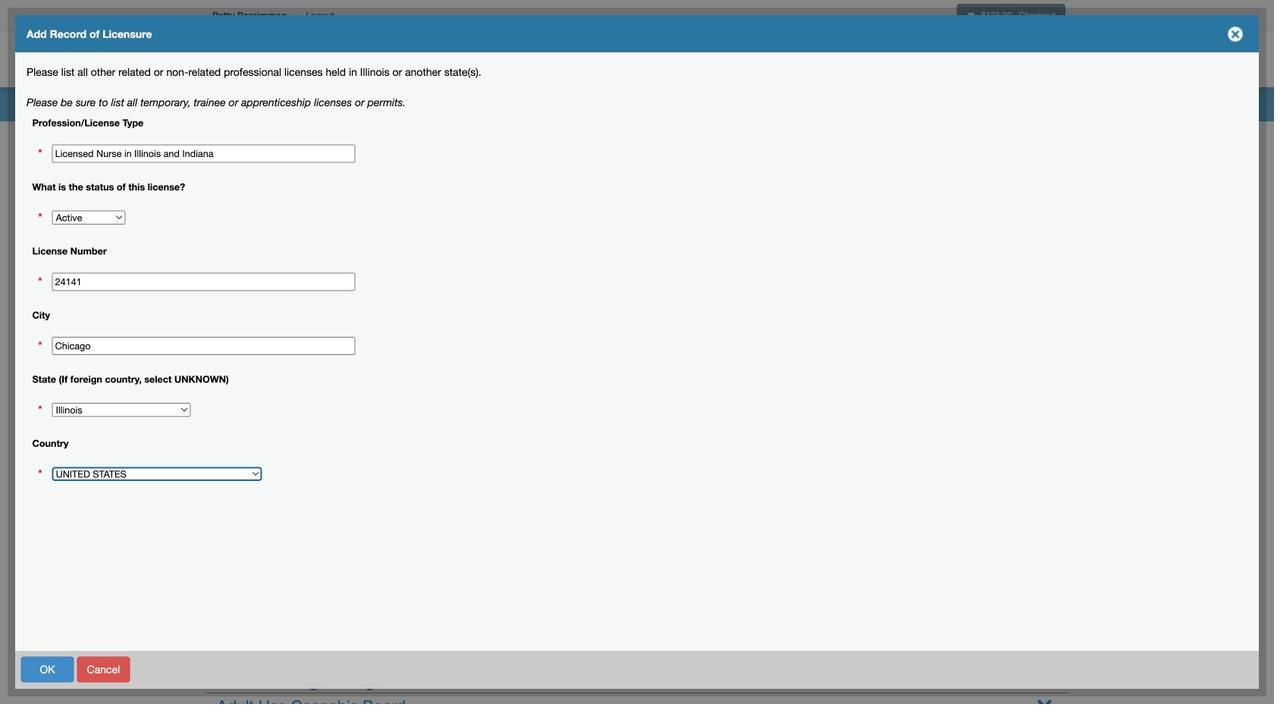 Task type: locate. For each thing, give the bounding box(es) containing it.
None button
[[21, 657, 74, 683], [77, 657, 130, 683], [219, 657, 280, 683], [283, 657, 324, 683], [1148, 657, 1243, 683], [21, 657, 74, 683], [77, 657, 130, 683], [219, 657, 280, 683], [283, 657, 324, 683], [1148, 657, 1243, 683]]

close window image
[[1224, 22, 1248, 46], [1224, 22, 1248, 46]]

None text field
[[52, 145, 356, 163], [52, 337, 356, 355], [52, 145, 356, 163], [52, 337, 356, 355]]

None text field
[[52, 273, 356, 291]]

shopping cart image
[[967, 11, 975, 20]]



Task type: describe. For each thing, give the bounding box(es) containing it.
illinois department of financial and professional regulation image
[[205, 34, 551, 83]]

chevron down image
[[1037, 645, 1053, 661]]

chevron down image
[[1037, 695, 1053, 704]]



